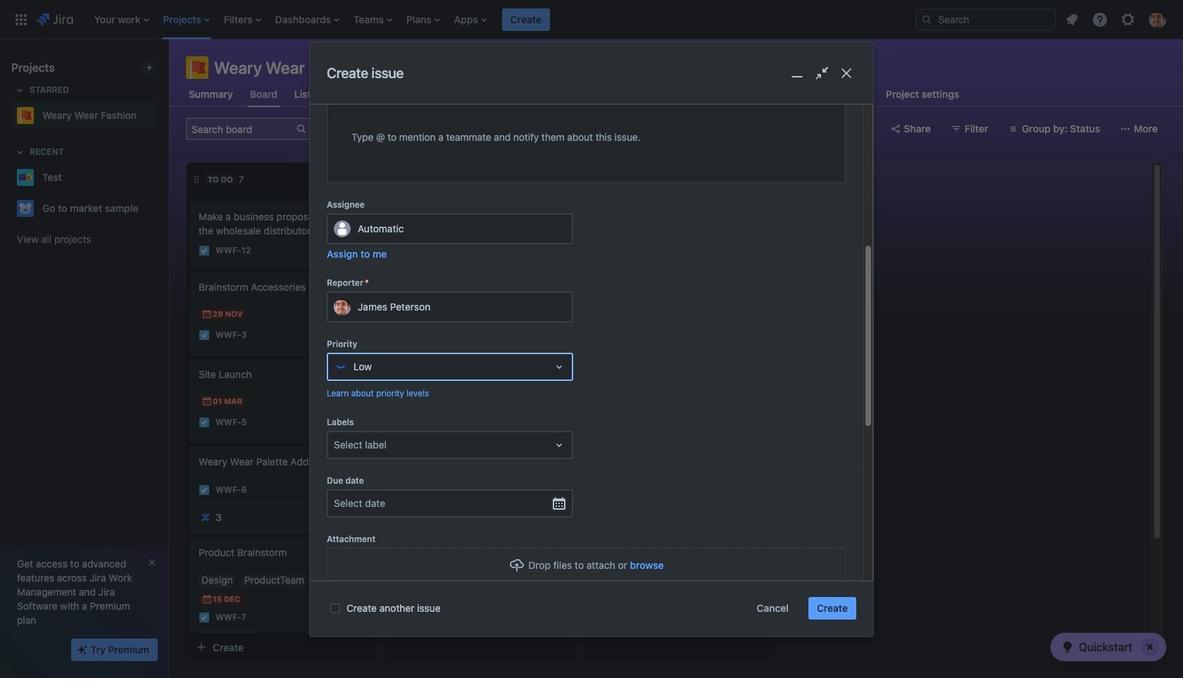 Task type: locate. For each thing, give the bounding box(es) containing it.
5 list item from the left
[[349, 0, 397, 39]]

banner
[[0, 0, 1183, 39]]

1 vertical spatial james peterson image
[[347, 327, 363, 344]]

0 horizontal spatial james peterson image
[[347, 327, 363, 344]]

1 vertical spatial highest image
[[351, 612, 362, 623]]

0 vertical spatial open image
[[551, 358, 568, 375]]

None search field
[[916, 8, 1057, 31]]

due date: 01 march 2024 image
[[201, 396, 213, 407]]

dialog
[[310, 3, 873, 678]]

add people image
[[362, 120, 379, 137]]

due date: 01 march 2024 image
[[201, 396, 213, 407]]

list item
[[90, 0, 153, 39], [159, 0, 214, 39], [220, 0, 265, 39], [271, 0, 344, 39], [349, 0, 397, 39], [402, 0, 444, 39], [450, 0, 491, 39], [502, 0, 550, 39]]

james peterson image
[[545, 296, 562, 313], [347, 327, 363, 344]]

highest image
[[331, 330, 342, 341], [351, 612, 362, 623]]

2 list item from the left
[[159, 0, 214, 39]]

due date: 29 november 2023 image
[[201, 309, 213, 320], [201, 309, 213, 320]]

due date: 15 december 2023 image
[[201, 594, 213, 605], [201, 594, 213, 605]]

8 list item from the left
[[502, 0, 550, 39]]

medium image
[[351, 485, 362, 496]]

exit full screen image
[[812, 63, 832, 84]]

1 open image from the top
[[551, 358, 568, 375]]

low image
[[351, 245, 362, 256]]

0 vertical spatial highest image
[[331, 330, 342, 341]]

search image
[[921, 14, 933, 25]]

task image
[[199, 245, 210, 256], [397, 299, 409, 310], [199, 330, 210, 341], [199, 417, 210, 428], [199, 485, 210, 496], [199, 612, 210, 623]]

jira image
[[37, 11, 73, 28], [37, 11, 73, 28]]

due date: 29 february 2024 image
[[400, 278, 411, 289], [400, 278, 411, 289]]

1 vertical spatial open image
[[551, 437, 568, 454]]

1 horizontal spatial list
[[1059, 7, 1175, 32]]

list
[[87, 0, 904, 39], [1059, 7, 1175, 32]]

close premium upgrade banner image
[[147, 557, 158, 568]]

Description - Main content area, start typing to enter text. text field
[[351, 129, 821, 146]]

None text field
[[334, 438, 337, 452]]

lowest image
[[331, 417, 342, 428]]

0 vertical spatial james peterson image
[[545, 296, 562, 313]]

4 list item from the left
[[271, 0, 344, 39]]

tab list
[[177, 82, 971, 107]]

open image
[[551, 358, 568, 375], [551, 437, 568, 454]]

None text field
[[334, 497, 337, 511]]



Task type: vqa. For each thing, say whether or not it's contained in the screenshot.
due date: 01 march 2024 icon
yes



Task type: describe. For each thing, give the bounding box(es) containing it.
0 horizontal spatial list
[[87, 0, 904, 39]]

3 list item from the left
[[220, 0, 265, 39]]

create column image
[[788, 168, 805, 185]]

collapse starred projects image
[[11, 82, 28, 99]]

dismiss quickstart image
[[1139, 636, 1161, 659]]

discard changes and close image
[[836, 63, 856, 84]]

2 open image from the top
[[551, 437, 568, 454]]

1 list item from the left
[[90, 0, 153, 39]]

Search field
[[916, 8, 1057, 31]]

primary element
[[8, 0, 904, 39]]

upload image
[[509, 557, 526, 574]]

6 list item from the left
[[402, 0, 444, 39]]

7 list item from the left
[[450, 0, 491, 39]]

1 horizontal spatial highest image
[[351, 612, 362, 623]]

1 horizontal spatial james peterson image
[[545, 296, 562, 313]]

show subtasks image
[[233, 632, 250, 649]]

0 horizontal spatial highest image
[[331, 330, 342, 341]]

check image
[[1059, 639, 1076, 656]]

collapse recent projects image
[[11, 144, 28, 161]]

Search board text field
[[187, 119, 294, 139]]

minimize image
[[787, 63, 807, 84]]

james peterson image
[[347, 414, 363, 431]]



